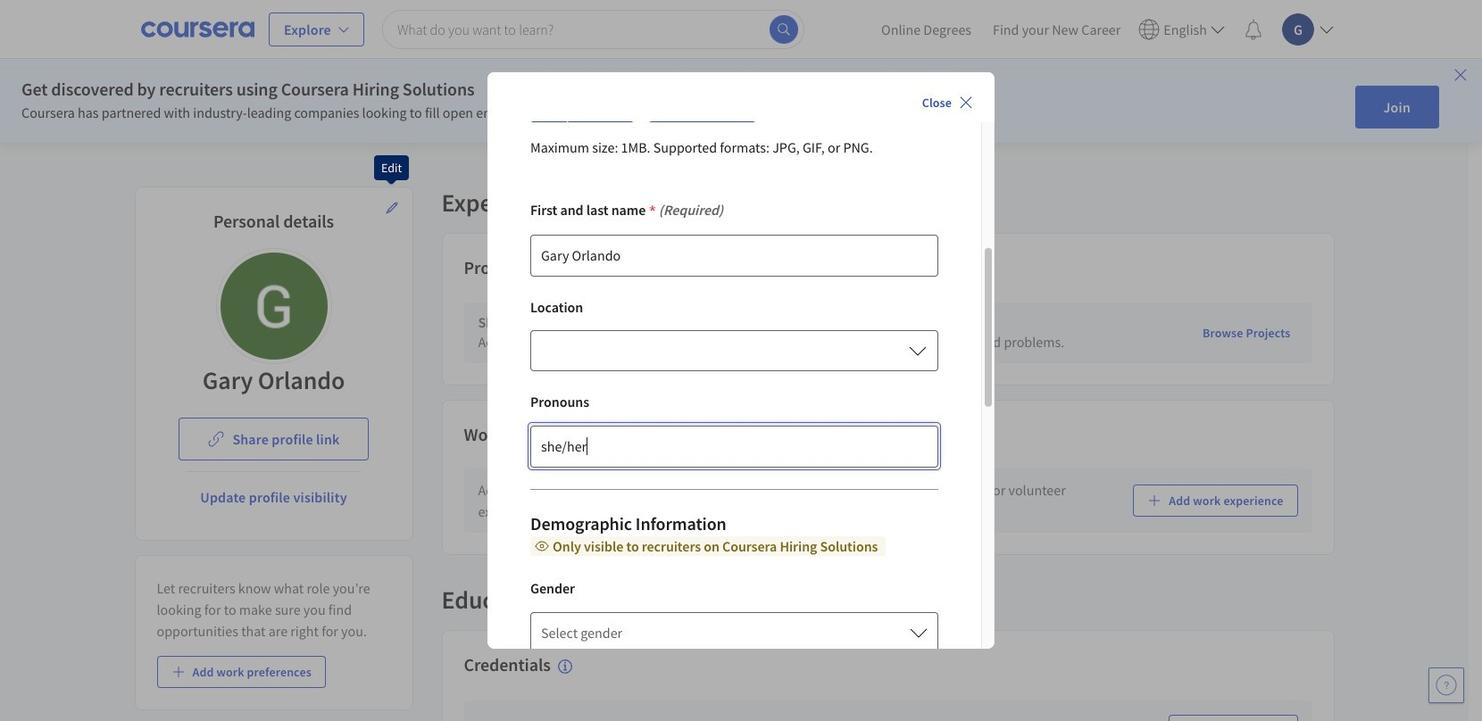 Task type: describe. For each thing, give the bounding box(es) containing it.
First and last name text field
[[531, 234, 939, 277]]

information about the projects section image
[[533, 262, 547, 276]]

edit personal details. image
[[385, 201, 399, 215]]



Task type: vqa. For each thing, say whether or not it's contained in the screenshot.
Data Science
no



Task type: locate. For each thing, give the bounding box(es) containing it.
Pronouns text field
[[531, 425, 939, 468]]

profile photo image
[[220, 253, 327, 360]]

coursera image
[[141, 15, 255, 43]]

dialog
[[488, 0, 995, 665]]

None button
[[531, 330, 939, 371]]

help center image
[[1436, 675, 1458, 697]]

information about credentials section image
[[558, 660, 572, 674]]

None search field
[[382, 9, 805, 49]]



